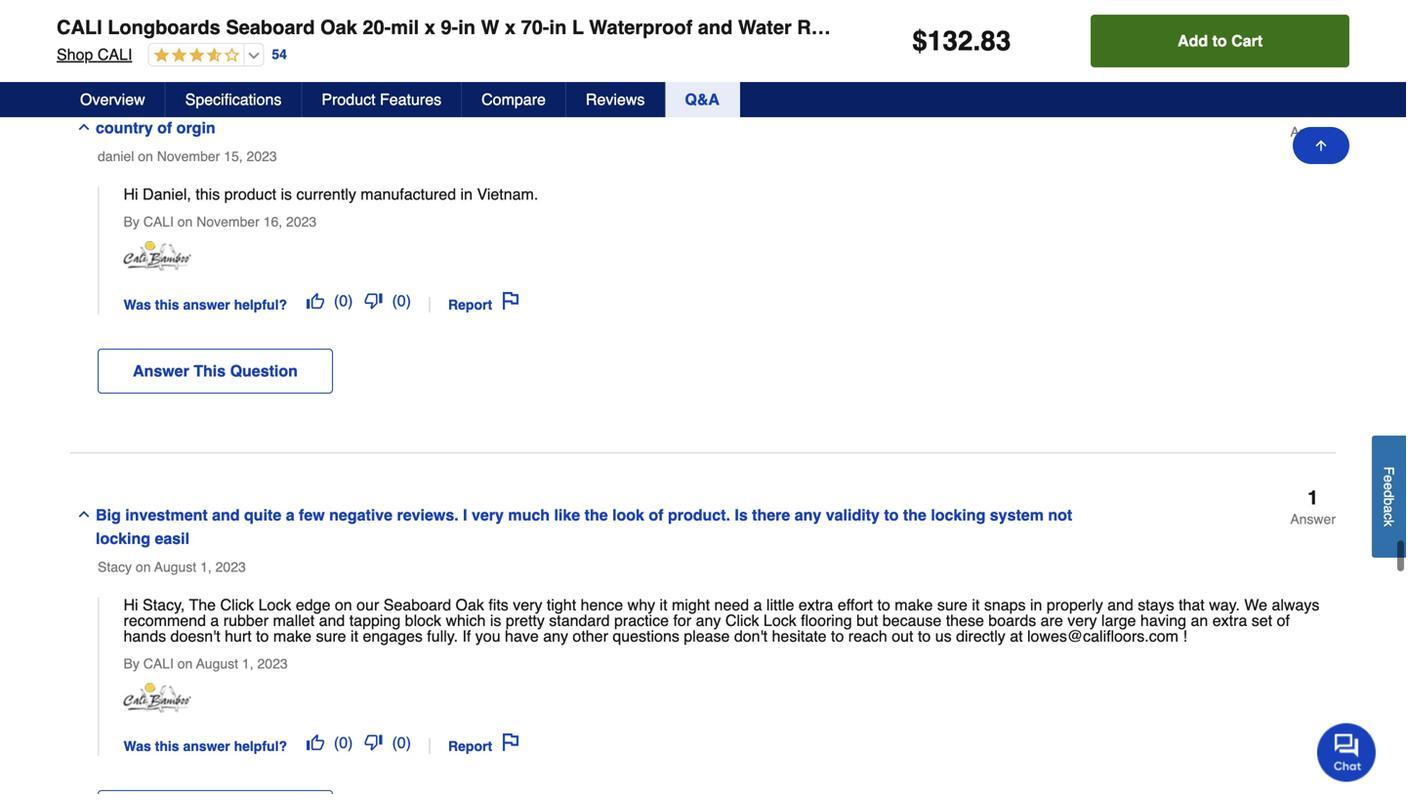 Task type: vqa. For each thing, say whether or not it's contained in the screenshot.
helpful? within the CALI's answer on August 1, 2023 Element
yes



Task type: locate. For each thing, give the bounding box(es) containing it.
0 vertical spatial thumb up image
[[307, 292, 324, 309]]

overview
[[80, 90, 145, 108]]

1 1 answer from the top
[[1291, 99, 1336, 140]]

answer for and
[[1291, 511, 1336, 527]]

cali
[[57, 16, 102, 39], [97, 45, 132, 63], [143, 214, 174, 230], [143, 656, 174, 671]]

luxury
[[1007, 16, 1072, 39]]

1 horizontal spatial of
[[649, 506, 664, 524]]

1 by from the top
[[124, 214, 140, 230]]

a
[[1382, 505, 1397, 513], [286, 506, 295, 524], [754, 596, 762, 614], [210, 611, 219, 629]]

0 horizontal spatial locking
[[96, 529, 150, 547]]

1 report button from the top
[[442, 284, 526, 314]]

november down orgin
[[157, 148, 220, 164]]

the right like
[[585, 506, 608, 524]]

and left quite
[[212, 506, 240, 524]]

any
[[795, 506, 822, 524], [696, 611, 721, 629], [543, 627, 568, 645]]

and left stays
[[1108, 596, 1134, 614]]

0 vertical spatial cali image
[[124, 241, 191, 272]]

of right look
[[649, 506, 664, 524]]

1 horizontal spatial locking
[[931, 506, 986, 524]]

1 horizontal spatial the
[[903, 506, 927, 524]]

of inside 'hi stacy,   the click lock edge on our seaboard oak fits very tight hence why it might need a little extra effort to make sure it snaps in properly and stays that way. we always recommend a rubber mallet and tapping block which is pretty standard practice for any click lock flooring but because these boards are very large having an extra set of hands doesn't hurt to make sure it engages fully. if you have any other questions please don't hesitate to reach out to us directly at lowes@califloors.com !'
[[1277, 611, 1290, 629]]

0 vertical spatial oak
[[320, 16, 357, 39]]

specifications button
[[166, 82, 302, 117]]

november down product
[[197, 214, 260, 230]]

very inside big investment and quite a few negative reviews.  i very much like the look of product.  is there any validity to the locking system not locking easil
[[472, 506, 504, 524]]

longboards
[[108, 16, 221, 39]]

this up answer this question
[[155, 297, 179, 312]]

to left us
[[918, 627, 931, 645]]

0 horizontal spatial make
[[273, 627, 312, 645]]

0 for on's thumb down icon
[[397, 733, 406, 751]]

because
[[883, 611, 942, 629]]

seaboard up engages at the bottom of the page
[[384, 596, 451, 614]]

august down hurt
[[196, 656, 238, 671]]

make down edge
[[273, 627, 312, 645]]

1 left f e e d b a c k button
[[1308, 486, 1319, 509]]

c
[[1382, 513, 1397, 520]]

flag image
[[502, 292, 520, 309], [502, 734, 520, 751]]

little
[[767, 596, 794, 614]]

1 vertical spatial 1,
[[242, 656, 254, 671]]

the
[[585, 506, 608, 524], [903, 506, 927, 524]]

1 vertical spatial hi
[[124, 596, 138, 614]]

1 answer
[[1291, 99, 1336, 140], [1291, 486, 1336, 527]]

is left the pretty at the left bottom of the page
[[490, 611, 501, 629]]

2 thumb up image from the top
[[307, 734, 324, 751]]

locking down big
[[96, 529, 150, 547]]

our
[[357, 596, 379, 614]]

x
[[425, 16, 435, 39], [505, 16, 516, 39]]

cali image down daniel,
[[124, 241, 191, 272]]

1 vertical spatial 1
[[1308, 486, 1319, 509]]

by inside cali's answer on november 16, 2023 element
[[124, 214, 140, 230]]

f e e d b a c k
[[1382, 466, 1397, 527]]

that
[[1179, 596, 1205, 614]]

e up b
[[1382, 482, 1397, 490]]

a left hurt
[[210, 611, 219, 629]]

0 vertical spatial is
[[281, 185, 292, 203]]

seaboard
[[226, 16, 315, 39], [384, 596, 451, 614]]

snaps
[[984, 596, 1026, 614]]

2 report button from the top
[[442, 726, 526, 756]]

cali image down by cali on august 1, 2023
[[124, 683, 191, 713]]

locking
[[931, 506, 986, 524], [96, 529, 150, 547]]

1 horizontal spatial seaboard
[[384, 596, 451, 614]]

2 horizontal spatial any
[[795, 506, 822, 524]]

hi
[[124, 185, 138, 203], [124, 596, 138, 614]]

by for hi stacy,   the click lock edge on our seaboard oak fits very tight hence why it might need a little extra effort to make sure it snaps in properly and stays that way. we always recommend a rubber mallet and tapping block which is pretty standard practice for any click lock flooring but because these boards are very large having an extra set of hands doesn't hurt to make sure it engages fully. if you have any other questions please don't hesitate to reach out to us directly at lowes@califloors.com !
[[124, 656, 140, 671]]

directly
[[956, 627, 1006, 645]]

lowes@califloors.com
[[1027, 627, 1179, 645]]

by down hands
[[124, 656, 140, 671]]

by for hi daniel, this product is currently manufactured in vietnam.
[[124, 214, 140, 230]]

seaboard inside 'hi stacy,   the click lock edge on our seaboard oak fits very tight hence why it might need a little extra effort to make sure it snaps in properly and stays that way. we always recommend a rubber mallet and tapping block which is pretty standard practice for any click lock flooring but because these boards are very large having an extra set of hands doesn't hurt to make sure it engages fully. if you have any other questions please don't hesitate to reach out to us directly at lowes@califloors.com !'
[[384, 596, 451, 614]]

0 horizontal spatial click
[[220, 596, 254, 614]]

1 was this answer helpful? from the top
[[124, 297, 291, 312]]

0 vertical spatial helpful?
[[234, 297, 287, 312]]

0 vertical spatial report
[[448, 297, 492, 312]]

thumb down image for on
[[365, 734, 382, 751]]

on
[[138, 148, 153, 164], [178, 214, 193, 230], [136, 559, 151, 575], [335, 596, 352, 614], [178, 656, 193, 671]]

oak left fits
[[456, 596, 484, 614]]

was this answer helpful? for this
[[124, 297, 291, 312]]

1 thumb down image from the top
[[365, 292, 382, 309]]

of inside big investment and quite a few negative reviews.  i very much like the look of product.  is there any validity to the locking system not locking easil
[[649, 506, 664, 524]]

properly
[[1047, 596, 1103, 614]]

2 report from the top
[[448, 738, 492, 754]]

a left few
[[286, 506, 295, 524]]

was
[[124, 297, 151, 312], [124, 738, 151, 754]]

9-
[[441, 16, 458, 39]]

having
[[1141, 611, 1187, 629]]

thumb up image
[[307, 292, 324, 309], [307, 734, 324, 751]]

by down daniel
[[124, 214, 140, 230]]

2 horizontal spatial it
[[972, 596, 980, 614]]

54
[[272, 47, 287, 62]]

0 horizontal spatial oak
[[320, 16, 357, 39]]

1 vertical spatial thumb down image
[[365, 734, 382, 751]]

of left orgin
[[157, 119, 172, 137]]

0 vertical spatial this
[[196, 185, 220, 203]]

was this answer helpful? inside cali's answer on august 1, 2023 element
[[124, 738, 291, 754]]

was this answer helpful? down by cali on august 1, 2023
[[124, 738, 291, 754]]

2 helpful? from the top
[[234, 738, 287, 754]]

cali down daniel,
[[143, 214, 174, 230]]

report inside cali's answer on november 16, 2023 element
[[448, 297, 492, 312]]

in left vietnam.
[[461, 185, 473, 203]]

0 horizontal spatial lock
[[258, 596, 291, 614]]

1 vertical spatial november
[[197, 214, 260, 230]]

cali image inside daniel's question on november 15, 2023 element
[[124, 241, 191, 272]]

oak left 20-
[[320, 16, 357, 39]]

other
[[573, 627, 608, 645]]

1 horizontal spatial extra
[[1213, 611, 1248, 629]]

fully.
[[427, 627, 458, 645]]

1 cali image from the top
[[124, 241, 191, 272]]

to right effort
[[878, 596, 891, 614]]

cali inside daniel's question on november 15, 2023 element
[[143, 214, 174, 230]]

0 vertical spatial report button
[[442, 284, 526, 314]]

0 vertical spatial 1
[[1308, 99, 1319, 122]]

0 horizontal spatial of
[[157, 119, 172, 137]]

1 1 answer element from the top
[[1291, 99, 1336, 140]]

2023 down mallet
[[257, 656, 288, 671]]

stays
[[1138, 596, 1175, 614]]

was this answer helpful? inside cali's answer on november 16, 2023 element
[[124, 297, 291, 312]]

1 vertical spatial report button
[[442, 726, 526, 756]]

it left snaps
[[972, 596, 980, 614]]

1 answer element
[[1291, 99, 1336, 140], [1291, 486, 1336, 527]]

vinyl
[[1077, 16, 1124, 39]]

hi inside 'hi stacy,   the click lock edge on our seaboard oak fits very tight hence why it might need a little extra effort to make sure it snaps in properly and stays that way. we always recommend a rubber mallet and tapping block which is pretty standard practice for any click lock flooring but because these boards are very large having an extra set of hands doesn't hurt to make sure it engages fully. if you have any other questions please don't hesitate to reach out to us directly at lowes@califloors.com !'
[[124, 596, 138, 614]]

report for seaboard
[[448, 738, 492, 754]]

answer for the
[[183, 738, 230, 754]]

it
[[660, 596, 668, 614], [972, 596, 980, 614], [351, 627, 358, 645]]

on left our
[[335, 596, 352, 614]]

2 e from the top
[[1382, 482, 1397, 490]]

was inside cali's answer on august 1, 2023 element
[[124, 738, 151, 754]]

1, down hurt
[[242, 656, 254, 671]]

)
[[348, 292, 353, 310], [406, 292, 411, 310], [348, 733, 353, 751], [406, 733, 411, 751]]

report button for seaboard
[[442, 726, 526, 756]]

1, up the
[[200, 559, 212, 575]]

1 vertical spatial helpful?
[[234, 738, 287, 754]]

to left reach
[[831, 627, 844, 645]]

report
[[448, 297, 492, 312], [448, 738, 492, 754]]

132
[[928, 25, 973, 57]]

1 vertical spatial 1 answer
[[1291, 486, 1336, 527]]

1 was from the top
[[124, 297, 151, 312]]

locking left "system"
[[931, 506, 986, 524]]

1 vertical spatial flag image
[[502, 734, 520, 751]]

engages
[[363, 627, 423, 645]]

by
[[124, 214, 140, 230], [124, 656, 140, 671]]

was for hi stacy,   the click lock edge on our seaboard oak fits very tight hence why it might need a little extra effort to make sure it snaps in properly and stays that way. we always recommend a rubber mallet and tapping block which is pretty standard practice for any click lock flooring but because these boards are very large having an extra set of hands doesn't hurt to make sure it engages fully. if you have any other questions please don't hesitate to reach out to us directly at lowes@califloors.com !
[[124, 738, 151, 754]]

1 vertical spatial this
[[155, 297, 179, 312]]

any down tight
[[543, 627, 568, 645]]

cali image inside stacy's question on august 1, 2023 element
[[124, 683, 191, 713]]

an
[[1191, 611, 1208, 629]]

2 answer from the top
[[183, 738, 230, 754]]

might
[[672, 596, 710, 614]]

1 vertical spatial answer
[[183, 738, 230, 754]]

1 horizontal spatial x
[[505, 16, 516, 39]]

very right fits
[[513, 596, 543, 614]]

to right 'validity'
[[884, 506, 899, 524]]

sure down edge
[[316, 627, 346, 645]]

0 vertical spatial hi
[[124, 185, 138, 203]]

1 vertical spatial thumb up image
[[307, 734, 324, 751]]

2 hi from the top
[[124, 596, 138, 614]]

the right 'validity'
[[903, 506, 927, 524]]

1 inside stacy's question on august 1, 2023 element
[[1308, 486, 1319, 509]]

helpful? inside cali's answer on november 16, 2023 element
[[234, 297, 287, 312]]

1 1 from the top
[[1308, 99, 1319, 122]]

1 answer element left b
[[1291, 486, 1336, 527]]

click left little
[[725, 611, 759, 629]]

it right why
[[660, 596, 668, 614]]

answer inside stacy's question on august 1, 2023 element
[[1291, 511, 1336, 527]]

1 horizontal spatial make
[[895, 596, 933, 614]]

in right snaps
[[1030, 596, 1043, 614]]

august down easil
[[154, 559, 197, 575]]

by inside cali's answer on august 1, 2023 element
[[124, 656, 140, 671]]

0 for thumb up icon within cali's answer on august 1, 2023 element
[[339, 733, 348, 751]]

0 vertical spatial was this answer helpful?
[[124, 297, 291, 312]]

extra right an
[[1213, 611, 1248, 629]]

of right set
[[1277, 611, 1290, 629]]

1 answer from the top
[[183, 297, 230, 312]]

thumb down image
[[365, 292, 382, 309], [365, 734, 382, 751]]

there
[[752, 506, 790, 524]]

1 answer left b
[[1291, 486, 1336, 527]]

1 flag image from the top
[[502, 292, 520, 309]]

report button inside cali's answer on november 16, 2023 element
[[442, 284, 526, 314]]

the
[[189, 596, 216, 614]]

(26.62-
[[1270, 16, 1332, 39]]

1 answer element down (26.62-
[[1291, 99, 1336, 140]]

extra up hesitate
[[799, 596, 834, 614]]

1 horizontal spatial any
[[696, 611, 721, 629]]

1 for big investment and quite a few negative reviews.  i very much like the look of product.  is there any validity to the locking system not locking easil
[[1308, 486, 1319, 509]]

is inside cali's answer on november 16, 2023 element
[[281, 185, 292, 203]]

0 vertical spatial 1 answer element
[[1291, 99, 1336, 140]]

1 horizontal spatial click
[[725, 611, 759, 629]]

answer this question
[[133, 362, 298, 380]]

this down by cali on august 1, 2023
[[155, 738, 179, 754]]

2 1 from the top
[[1308, 486, 1319, 509]]

thumb up image for edge
[[307, 734, 324, 751]]

1 vertical spatial seaboard
[[384, 596, 451, 614]]

1 horizontal spatial is
[[490, 611, 501, 629]]

sure
[[937, 596, 968, 614], [316, 627, 346, 645]]

thumb up image inside cali's answer on november 16, 2023 element
[[307, 292, 324, 309]]

always
[[1272, 596, 1320, 614]]

tight
[[547, 596, 576, 614]]

) for on's thumb down icon
[[406, 733, 411, 751]]

$
[[912, 25, 928, 57]]

hi inside cali's answer on november 16, 2023 element
[[124, 185, 138, 203]]

very right i
[[472, 506, 504, 524]]

hi stacy,   the click lock edge on our seaboard oak fits very tight hence why it might need a little extra effort to make sure it snaps in properly and stays that way. we always recommend a rubber mallet and tapping block which is pretty standard practice for any click lock flooring but because these boards are very large having an extra set of hands doesn't hurt to make sure it engages fully. if you have any other questions please don't hesitate to reach out to us directly at lowes@califloors.com !
[[124, 596, 1320, 645]]

seaboard up 54
[[226, 16, 315, 39]]

1 vertical spatial 1 answer element
[[1291, 486, 1336, 527]]

1 answer element inside daniel's question on november 15, 2023 element
[[1291, 99, 1336, 140]]

1 vertical spatial was this answer helpful?
[[124, 738, 291, 754]]

x left 9-
[[425, 16, 435, 39]]

cali down hands
[[143, 656, 174, 671]]

1 horizontal spatial lock
[[764, 611, 797, 629]]

hi for hi stacy,   the click lock edge on our seaboard oak fits very tight hence why it might need a little extra effort to make sure it snaps in properly and stays that way. we always recommend a rubber mallet and tapping block which is pretty standard practice for any click lock flooring but because these boards are very large having an extra set of hands doesn't hurt to make sure it engages fully. if you have any other questions please don't hesitate to reach out to us directly at lowes@califloors.com !
[[124, 596, 138, 614]]

stacy's question on august 1, 2023 element
[[70, 486, 1336, 794]]

add to cart
[[1178, 32, 1263, 50]]

click up hurt
[[220, 596, 254, 614]]

helpful? inside cali's answer on august 1, 2023 element
[[234, 738, 287, 754]]

16,
[[263, 214, 282, 230]]

helpful? for product
[[234, 297, 287, 312]]

lock
[[258, 596, 291, 614], [764, 611, 797, 629]]

1 vertical spatial make
[[273, 627, 312, 645]]

answer up this
[[183, 297, 230, 312]]

0 vertical spatial answer
[[1291, 124, 1336, 140]]

it down our
[[351, 627, 358, 645]]

2 cali image from the top
[[124, 683, 191, 713]]

1 vertical spatial of
[[649, 506, 664, 524]]

(
[[334, 292, 339, 310], [392, 292, 397, 310], [334, 733, 339, 751], [392, 733, 397, 751]]

1 answer inside daniel's question on november 15, 2023 element
[[1291, 99, 1336, 140]]

0 horizontal spatial x
[[425, 16, 435, 39]]

big investment and quite a few negative reviews.  i very much like the look of product.  is there any validity to the locking system not locking easil button
[[70, 488, 1083, 551]]

2 vertical spatial of
[[1277, 611, 1290, 629]]

1 vertical spatial oak
[[456, 596, 484, 614]]

2023 up the
[[216, 559, 246, 575]]

cali for by cali on august 1, 2023
[[143, 656, 174, 671]]

2 1 answer from the top
[[1291, 486, 1336, 527]]

at
[[1010, 627, 1023, 645]]

flag image inside cali's answer on november 16, 2023 element
[[502, 292, 520, 309]]

0 vertical spatial locking
[[931, 506, 986, 524]]

on down the doesn't
[[178, 656, 193, 671]]

but
[[857, 611, 878, 629]]

daniel
[[98, 148, 134, 164]]

1 vertical spatial cali image
[[124, 683, 191, 713]]

1 helpful? from the top
[[234, 297, 287, 312]]

0 for thumb up icon inside cali's answer on november 16, 2023 element
[[339, 292, 348, 310]]

1 horizontal spatial 1,
[[242, 656, 254, 671]]

answer inside cali's answer on august 1, 2023 element
[[183, 738, 230, 754]]

a up k on the right
[[1382, 505, 1397, 513]]

practice
[[614, 611, 669, 629]]

1 answer down (26.62-
[[1291, 99, 1336, 140]]

f
[[1382, 466, 1397, 475]]

0 vertical spatial thumb down image
[[365, 292, 382, 309]]

this up by cali on november 16, 2023
[[196, 185, 220, 203]]

lock left edge
[[258, 596, 291, 614]]

2 was from the top
[[124, 738, 151, 754]]

0 vertical spatial seaboard
[[226, 16, 315, 39]]

was this answer helpful? up this
[[124, 297, 291, 312]]

0 vertical spatial 1 answer
[[1291, 99, 1336, 140]]

1 answer element inside stacy's question on august 1, 2023 element
[[1291, 486, 1336, 527]]

0 vertical spatial was
[[124, 297, 151, 312]]

cali inside stacy's question on august 1, 2023 element
[[143, 656, 174, 671]]

any right there on the bottom of page
[[795, 506, 822, 524]]

1 x from the left
[[425, 16, 435, 39]]

cali up shop
[[57, 16, 102, 39]]

2 was this answer helpful? from the top
[[124, 738, 291, 754]]

1 inside daniel's question on november 15, 2023 element
[[1308, 99, 1319, 122]]

report inside cali's answer on august 1, 2023 element
[[448, 738, 492, 754]]

1
[[1308, 99, 1319, 122], [1308, 486, 1319, 509]]

0 horizontal spatial it
[[351, 627, 358, 645]]

answer down by cali on august 1, 2023
[[183, 738, 230, 754]]

cali's answer on august 1, 2023 element
[[98, 596, 1336, 756]]

0 horizontal spatial sure
[[316, 627, 346, 645]]

2 by from the top
[[124, 656, 140, 671]]

) for thumb up icon inside cali's answer on november 16, 2023 element
[[348, 292, 353, 310]]

2 1 answer element from the top
[[1291, 486, 1336, 527]]

2023 right 16,
[[286, 214, 317, 230]]

shop cali
[[57, 45, 132, 63]]

1 vertical spatial by
[[124, 656, 140, 671]]

0 vertical spatial 1,
[[200, 559, 212, 575]]

1 horizontal spatial oak
[[456, 596, 484, 614]]

1 report from the top
[[448, 297, 492, 312]]

easil
[[155, 529, 190, 547]]

manufactured
[[361, 185, 456, 203]]

0 vertical spatial answer
[[183, 297, 230, 312]]

system
[[990, 506, 1044, 524]]

1 answer inside stacy's question on august 1, 2023 element
[[1291, 486, 1336, 527]]

0 horizontal spatial the
[[585, 506, 608, 524]]

1 thumb up image from the top
[[307, 292, 324, 309]]

1 vertical spatial was
[[124, 738, 151, 754]]

70-
[[521, 16, 549, 39]]

thumb up image inside cali's answer on august 1, 2023 element
[[307, 734, 324, 751]]

1 vertical spatial report
[[448, 738, 492, 754]]

this inside cali's answer on august 1, 2023 element
[[155, 738, 179, 754]]

3.6 stars image
[[149, 47, 240, 65]]

thumb up image for currently
[[307, 292, 324, 309]]

hi left daniel,
[[124, 185, 138, 203]]

reach
[[849, 627, 888, 645]]

very right are
[[1068, 611, 1097, 629]]

sure up us
[[937, 596, 968, 614]]

of inside daniel's question on november 15, 2023 element
[[157, 119, 172, 137]]

which
[[446, 611, 486, 629]]

make up out
[[895, 596, 933, 614]]

0 vertical spatial of
[[157, 119, 172, 137]]

answer inside cali's answer on november 16, 2023 element
[[183, 297, 230, 312]]

2 vertical spatial answer
[[1291, 511, 1336, 527]]

( 0 )
[[334, 292, 353, 310], [392, 292, 411, 310], [334, 733, 353, 751], [392, 733, 411, 751]]

to inside big investment and quite a few negative reviews.  i very much like the look of product.  is there any validity to the locking system not locking easil
[[884, 506, 899, 524]]

a inside big investment and quite a few negative reviews.  i very much like the look of product.  is there any validity to the locking system not locking easil
[[286, 506, 295, 524]]

1 vertical spatial answer
[[133, 362, 189, 380]]

1 vertical spatial is
[[490, 611, 501, 629]]

this for daniel,
[[155, 297, 179, 312]]

product
[[224, 185, 276, 203]]

1,
[[200, 559, 212, 575], [242, 656, 254, 671]]

on down daniel,
[[178, 214, 193, 230]]

hi left stacy,
[[124, 596, 138, 614]]

2 vertical spatial this
[[155, 738, 179, 754]]

0 horizontal spatial very
[[472, 506, 504, 524]]

) for thumb down icon for manufactured
[[406, 292, 411, 310]]

k
[[1382, 520, 1397, 527]]

is up 16,
[[281, 185, 292, 203]]

x right w
[[505, 16, 516, 39]]

report for vietnam.
[[448, 297, 492, 312]]

report button inside cali's answer on august 1, 2023 element
[[442, 726, 526, 756]]

and
[[698, 16, 733, 39], [212, 506, 240, 524], [1108, 596, 1134, 614], [319, 611, 345, 629]]

e up 'd'
[[1382, 475, 1397, 482]]

2 horizontal spatial of
[[1277, 611, 1290, 629]]

lock left flooring
[[764, 611, 797, 629]]

2 thumb down image from the top
[[365, 734, 382, 751]]

hence
[[581, 596, 623, 614]]

cali right shop
[[97, 45, 132, 63]]

0 vertical spatial flag image
[[502, 292, 520, 309]]

flag image inside cali's answer on august 1, 2023 element
[[502, 734, 520, 751]]

1 hi from the top
[[124, 185, 138, 203]]

cali image
[[124, 241, 191, 272], [124, 683, 191, 713]]

2 flag image from the top
[[502, 734, 520, 751]]

this for stacy,
[[155, 738, 179, 754]]

any right for
[[696, 611, 721, 629]]

0 horizontal spatial is
[[281, 185, 292, 203]]

big investment and quite a few negative reviews.  i very much like the look of product.  is there any validity to the locking system not locking easil
[[96, 506, 1073, 547]]

0 vertical spatial sure
[[937, 596, 968, 614]]

a left little
[[754, 596, 762, 614]]

0 vertical spatial by
[[124, 214, 140, 230]]

0 horizontal spatial 1,
[[200, 559, 212, 575]]

1 up arrow up icon
[[1308, 99, 1319, 122]]

0 vertical spatial make
[[895, 596, 933, 614]]

was inside cali's answer on november 16, 2023 element
[[124, 297, 151, 312]]



Task type: describe. For each thing, give the bounding box(es) containing it.
on right daniel
[[138, 148, 153, 164]]

1 the from the left
[[585, 506, 608, 524]]

if
[[462, 627, 471, 645]]

1 e from the top
[[1382, 475, 1397, 482]]

$ 132 . 83
[[912, 25, 1011, 57]]

1 horizontal spatial sure
[[937, 596, 968, 614]]

investment
[[125, 506, 208, 524]]

product
[[322, 90, 376, 108]]

mil
[[391, 16, 419, 39]]

was for hi daniel, this product is currently manufactured in vietnam.
[[124, 297, 151, 312]]

answer for this
[[183, 297, 230, 312]]

ft/
[[1360, 16, 1379, 39]]

interlocking
[[891, 16, 1001, 39]]

water
[[738, 16, 792, 39]]

cali image for hi daniel, this product is currently manufactured in vietnam.
[[124, 241, 191, 272]]

we
[[1245, 596, 1268, 614]]

add
[[1178, 32, 1208, 50]]

add to cart button
[[1091, 15, 1350, 67]]

i
[[463, 506, 467, 524]]

cali for shop cali
[[97, 45, 132, 63]]

much
[[508, 506, 550, 524]]

pretty
[[506, 611, 545, 629]]

waterproof
[[589, 16, 693, 39]]

orgin
[[176, 119, 216, 137]]

ca
[[1384, 16, 1406, 39]]

quite
[[244, 506, 282, 524]]

answer this question button
[[98, 348, 333, 393]]

currently
[[296, 185, 356, 203]]

cali's answer on november 16, 2023 element
[[98, 185, 1336, 314]]

d
[[1382, 490, 1397, 498]]

look
[[612, 506, 645, 524]]

in left w
[[458, 16, 476, 39]]

question
[[230, 362, 298, 380]]

have
[[505, 627, 539, 645]]

stacy,
[[143, 596, 185, 614]]

few
[[299, 506, 325, 524]]

to right add
[[1213, 32, 1227, 50]]

in inside cali's answer on november 16, 2023 element
[[461, 185, 473, 203]]

1 answer element for big investment and quite a few negative reviews.  i very much like the look of product.  is there any validity to the locking system not locking easil
[[1291, 486, 1336, 527]]

on inside 'hi stacy,   the click lock edge on our seaboard oak fits very tight hence why it might need a little extra effort to make sure it snaps in properly and stays that way. we always recommend a rubber mallet and tapping block which is pretty standard practice for any click lock flooring but because these boards are very large having an extra set of hands doesn't hurt to make sure it engages fully. if you have any other questions please don't hesitate to reach out to us directly at lowes@califloors.com !'
[[335, 596, 352, 614]]

compare
[[482, 90, 546, 108]]

cart
[[1232, 32, 1263, 50]]

chat invite button image
[[1318, 722, 1377, 782]]

why
[[628, 596, 655, 614]]

daniel,
[[143, 185, 191, 203]]

0 for thumb down icon for manufactured
[[397, 292, 406, 310]]

way.
[[1209, 596, 1240, 614]]

cali image for hi stacy,   the click lock edge on our seaboard oak fits very tight hence why it might need a little extra effort to make sure it snaps in properly and stays that way. we always recommend a rubber mallet and tapping block which is pretty standard practice for any click lock flooring but because these boards are very large having an extra set of hands doesn't hurt to make sure it engages fully. if you have any other questions please don't hesitate to reach out to us directly at lowes@califloors.com !
[[124, 683, 191, 713]]

1 for country of orgin
[[1308, 99, 1319, 122]]

like
[[554, 506, 580, 524]]

stacy
[[98, 559, 132, 575]]

1 vertical spatial sure
[[316, 627, 346, 645]]

vietnam.
[[477, 185, 538, 203]]

product features button
[[302, 82, 462, 117]]

.
[[973, 25, 981, 57]]

chevron up image
[[76, 506, 92, 522]]

stacy on august 1, 2023
[[98, 559, 246, 575]]

1 horizontal spatial very
[[513, 596, 543, 614]]

product features
[[322, 90, 442, 108]]

!
[[1183, 627, 1187, 645]]

on right stacy
[[136, 559, 151, 575]]

was this answer helpful? for the
[[124, 738, 291, 754]]

flag image for vietnam.
[[502, 292, 520, 309]]

in inside 'hi stacy,   the click lock edge on our seaboard oak fits very tight hence why it might need a little extra effort to make sure it snaps in properly and stays that way. we always recommend a rubber mallet and tapping block which is pretty standard practice for any click lock flooring but because these boards are very large having an extra set of hands doesn't hurt to make sure it engages fully. if you have any other questions please don't hesitate to reach out to us directly at lowes@califloors.com !'
[[1030, 596, 1043, 614]]

hurt
[[225, 627, 252, 645]]

reviews button
[[566, 82, 666, 117]]

need
[[714, 596, 749, 614]]

1 answer for big investment and quite a few negative reviews.  i very much like the look of product.  is there any validity to the locking system not locking easil
[[1291, 486, 1336, 527]]

daniel on november 15, 2023
[[98, 148, 277, 164]]

q&a
[[685, 90, 720, 108]]

2 horizontal spatial very
[[1068, 611, 1097, 629]]

by cali on august 1, 2023
[[124, 656, 288, 671]]

hi daniel, this product is currently manufactured in vietnam.
[[124, 185, 538, 203]]

arrow up image
[[1314, 138, 1329, 153]]

any inside big investment and quite a few negative reviews.  i very much like the look of product.  is there any validity to the locking system not locking easil
[[795, 506, 822, 524]]

0 vertical spatial november
[[157, 148, 220, 164]]

mallet
[[273, 611, 315, 629]]

product.
[[668, 506, 731, 524]]

15,
[[224, 148, 243, 164]]

standard
[[549, 611, 610, 629]]

1 answer element for country of orgin
[[1291, 99, 1336, 140]]

validity
[[826, 506, 880, 524]]

and inside big investment and quite a few negative reviews.  i very much like the look of product.  is there any validity to the locking system not locking easil
[[212, 506, 240, 524]]

shop
[[57, 45, 93, 63]]

daniel's question on november 15, 2023 element
[[70, 99, 1336, 453]]

flag image for seaboard
[[502, 734, 520, 751]]

resistant
[[797, 16, 885, 39]]

b
[[1382, 498, 1397, 505]]

hi for hi daniel, this product is currently manufactured in vietnam.
[[124, 185, 138, 203]]

and right mallet
[[319, 611, 345, 629]]

0 horizontal spatial seaboard
[[226, 16, 315, 39]]

edge
[[296, 596, 331, 614]]

1 vertical spatial locking
[[96, 529, 150, 547]]

recommend
[[124, 611, 206, 629]]

you
[[475, 627, 501, 645]]

big
[[96, 506, 121, 524]]

fits
[[489, 596, 509, 614]]

chevron up image
[[76, 119, 92, 135]]

20-
[[363, 16, 391, 39]]

large
[[1102, 611, 1136, 629]]

hesitate
[[772, 627, 827, 645]]

q&a button
[[666, 82, 740, 117]]

) for thumb up icon within cali's answer on august 1, 2023 element
[[348, 733, 353, 751]]

2 x from the left
[[505, 16, 516, 39]]

1 vertical spatial august
[[196, 656, 238, 671]]

effort
[[838, 596, 873, 614]]

helpful? for click
[[234, 738, 287, 754]]

compare button
[[462, 82, 566, 117]]

thumb down image for manufactured
[[365, 292, 382, 309]]

0 vertical spatial august
[[154, 559, 197, 575]]

plank
[[1129, 16, 1181, 39]]

is inside 'hi stacy,   the click lock edge on our seaboard oak fits very tight hence why it might need a little extra effort to make sure it snaps in properly and stays that way. we always recommend a rubber mallet and tapping block which is pretty standard practice for any click lock flooring but because these boards are very large having an extra set of hands doesn't hurt to make sure it engages fully. if you have any other questions please don't hesitate to reach out to us directly at lowes@califloors.com !'
[[490, 611, 501, 629]]

country of orgin
[[96, 119, 216, 137]]

0 horizontal spatial extra
[[799, 596, 834, 614]]

1 horizontal spatial it
[[660, 596, 668, 614]]

to right hurt
[[256, 627, 269, 645]]

block
[[405, 611, 441, 629]]

report button for vietnam.
[[442, 284, 526, 314]]

set
[[1252, 611, 1273, 629]]

l
[[572, 16, 584, 39]]

and left water
[[698, 16, 733, 39]]

1 answer for country of orgin
[[1291, 99, 1336, 140]]

is
[[735, 506, 748, 524]]

tapping
[[349, 611, 401, 629]]

answer inside button
[[133, 362, 189, 380]]

2 the from the left
[[903, 506, 927, 524]]

doesn't
[[170, 627, 220, 645]]

cali for by cali on november 16, 2023
[[143, 214, 174, 230]]

a inside f e e d b a c k button
[[1382, 505, 1397, 513]]

these
[[946, 611, 984, 629]]

2023 right 15,
[[247, 148, 277, 164]]

specifications
[[185, 90, 282, 108]]

answer for orgin
[[1291, 124, 1336, 140]]

oak inside 'hi stacy,   the click lock edge on our seaboard oak fits very tight hence why it might need a little extra effort to make sure it snaps in properly and stays that way. we always recommend a rubber mallet and tapping block which is pretty standard practice for any click lock flooring but because these boards are very large having an extra set of hands doesn't hurt to make sure it engages fully. if you have any other questions please don't hesitate to reach out to us directly at lowes@califloors.com !'
[[456, 596, 484, 614]]

us
[[935, 627, 952, 645]]

0 horizontal spatial any
[[543, 627, 568, 645]]

rubber
[[223, 611, 269, 629]]

flooring
[[1187, 16, 1265, 39]]

in left the l
[[549, 16, 567, 39]]



